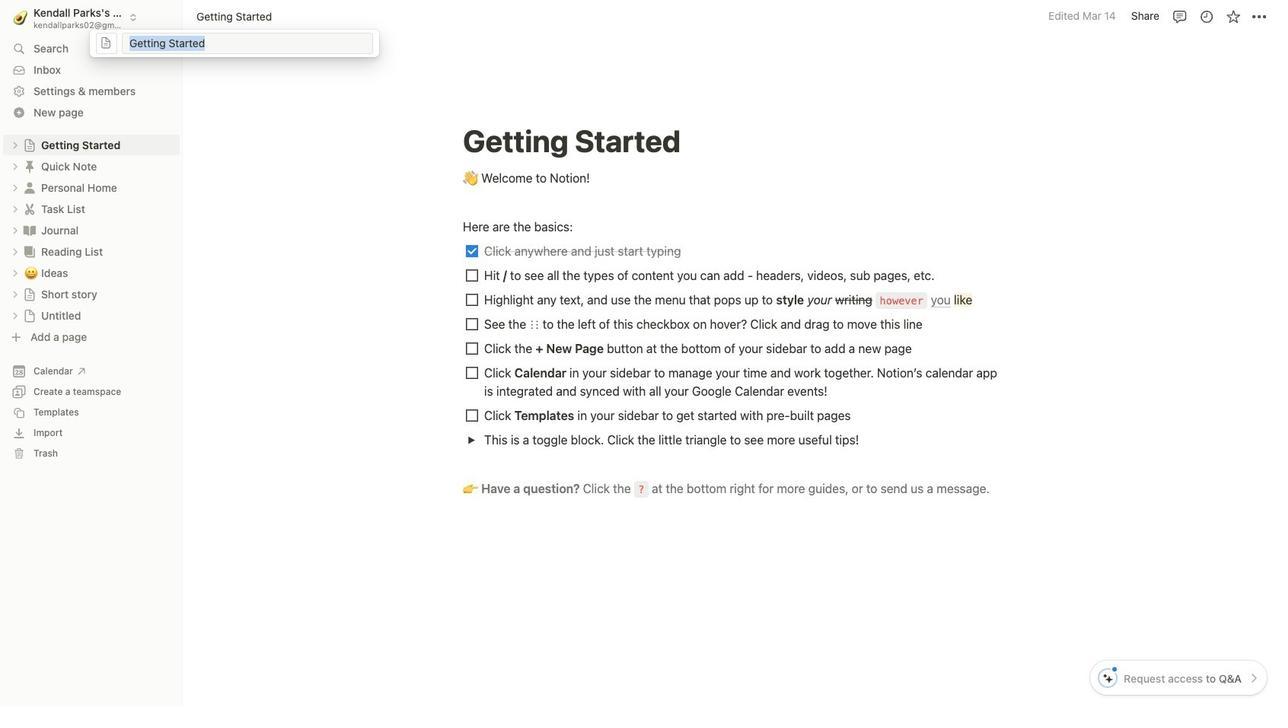 Task type: describe. For each thing, give the bounding box(es) containing it.
👋 image
[[463, 168, 478, 187]]

updates image
[[1199, 9, 1214, 24]]

favorite image
[[1226, 9, 1241, 24]]

👉 image
[[463, 478, 478, 498]]



Task type: locate. For each thing, give the bounding box(es) containing it.
🥑 image
[[13, 8, 28, 27]]

comments image
[[1173, 9, 1188, 24]]



Task type: vqa. For each thing, say whether or not it's contained in the screenshot.
🥑 image
yes



